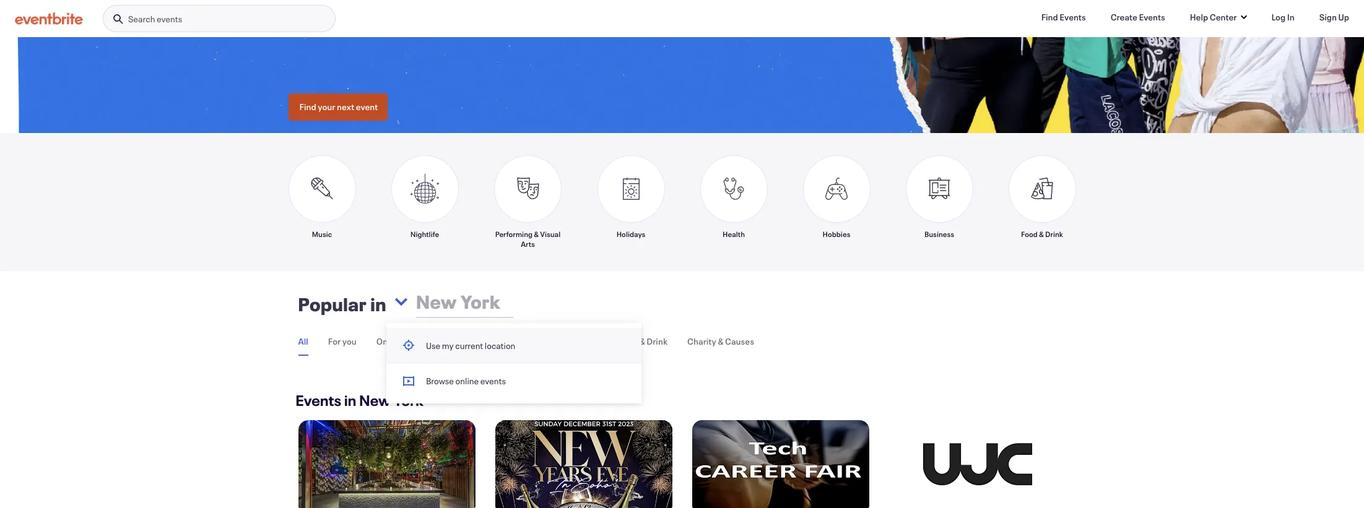 Task type: vqa. For each thing, say whether or not it's contained in the screenshot.
HOLIDAYS
yes



Task type: describe. For each thing, give the bounding box(es) containing it.
new
[[359, 391, 391, 411]]

hobbies link
[[803, 155, 871, 249]]

for you button
[[328, 328, 357, 355]]

food & drink button
[[619, 328, 668, 355]]

in
[[1288, 11, 1295, 23]]

all
[[298, 336, 308, 347]]

my
[[442, 340, 454, 352]]

log in
[[1272, 11, 1295, 23]]

today button
[[422, 328, 445, 355]]

this weekend button
[[465, 328, 518, 355]]

weekend
[[483, 336, 518, 347]]

popular
[[298, 292, 367, 316]]

use
[[426, 340, 441, 352]]

holidays link
[[598, 155, 665, 249]]

create
[[1111, 11, 1138, 23]]

sign up
[[1320, 11, 1350, 23]]

nightlife link
[[391, 155, 459, 249]]

popular in
[[298, 292, 387, 316]]

events inside button
[[157, 13, 182, 25]]

new york tech career fair: exclusive tech hiring event primary image image
[[692, 421, 869, 509]]

causes
[[725, 336, 755, 347]]

find for find your next event
[[300, 101, 316, 113]]

for
[[328, 336, 341, 347]]

location
[[485, 340, 516, 352]]

today
[[422, 336, 445, 347]]

find events link
[[1032, 5, 1096, 30]]

for you
[[328, 336, 357, 347]]

visual
[[540, 229, 561, 239]]

food & drink link
[[1009, 155, 1076, 249]]

help
[[1191, 11, 1209, 23]]

find for find events
[[1042, 11, 1059, 23]]

events inside "button"
[[481, 376, 506, 387]]

eventbrite image
[[15, 12, 83, 25]]

log in link
[[1262, 5, 1305, 30]]

online
[[377, 336, 402, 347]]

ujc summit 2023: social justice convention primary image image
[[889, 421, 1066, 509]]

New York text field
[[413, 282, 641, 322]]

performing
[[495, 229, 533, 239]]

0 vertical spatial food
[[1022, 229, 1038, 239]]

find your next event
[[300, 101, 378, 113]]

sign up link
[[1310, 5, 1360, 30]]

homepage header image
[[0, 0, 1365, 133]]

browse
[[426, 376, 454, 387]]

use my current location menu item
[[387, 328, 642, 364]]

1 horizontal spatial food & drink
[[1022, 229, 1064, 239]]

arts
[[521, 239, 535, 249]]

search events button
[[103, 5, 336, 33]]

use my current location button
[[387, 328, 642, 363]]

current
[[455, 340, 483, 352]]

performing & visual arts
[[495, 229, 561, 249]]

event
[[356, 101, 378, 113]]

this weekend
[[465, 336, 518, 347]]

up
[[1339, 11, 1350, 23]]

business link
[[906, 155, 974, 249]]

1 vertical spatial food & drink
[[619, 336, 668, 347]]



Task type: locate. For each thing, give the bounding box(es) containing it.
find inside find events 'link'
[[1042, 11, 1059, 23]]

sign
[[1320, 11, 1338, 23]]

1 vertical spatial events
[[481, 376, 506, 387]]

1 horizontal spatial events
[[481, 376, 506, 387]]

search events
[[128, 13, 182, 25]]

1 horizontal spatial in
[[371, 292, 387, 316]]

create events link
[[1101, 5, 1176, 30]]

online button
[[377, 328, 402, 355]]

in
[[371, 292, 387, 316], [344, 391, 357, 411]]

menu
[[387, 328, 642, 399]]

you
[[342, 336, 357, 347]]

0 horizontal spatial drink
[[647, 336, 668, 347]]

find
[[1042, 11, 1059, 23], [300, 101, 316, 113]]

all button
[[298, 328, 308, 356]]

holidays
[[617, 229, 646, 239]]

hobbies
[[823, 229, 851, 239]]

use my current location
[[426, 340, 516, 352]]

events for find events
[[1060, 11, 1086, 23]]

in left new
[[344, 391, 357, 411]]

drink
[[1046, 229, 1064, 239], [647, 336, 668, 347]]

events
[[1060, 11, 1086, 23], [1140, 11, 1166, 23], [296, 391, 342, 411]]

center
[[1210, 11, 1237, 23]]

find inside the find your next event link
[[300, 101, 316, 113]]

music
[[312, 229, 332, 239]]

events right search
[[157, 13, 182, 25]]

food & drink
[[1022, 229, 1064, 239], [619, 336, 668, 347]]

2 horizontal spatial events
[[1140, 11, 1166, 23]]

0 vertical spatial events
[[157, 13, 182, 25]]

charity & causes
[[688, 336, 755, 347]]

0 vertical spatial food & drink
[[1022, 229, 1064, 239]]

find events
[[1042, 11, 1086, 23]]

events inside create events link
[[1140, 11, 1166, 23]]

charity & causes button
[[688, 328, 755, 355]]

0 horizontal spatial find
[[300, 101, 316, 113]]

events for create events
[[1140, 11, 1166, 23]]

in for popular
[[371, 292, 387, 316]]

1 vertical spatial find
[[300, 101, 316, 113]]

drink inside button
[[647, 336, 668, 347]]

help center
[[1191, 11, 1237, 23]]

&
[[534, 229, 539, 239], [1040, 229, 1044, 239], [640, 336, 645, 347], [718, 336, 724, 347]]

health link
[[700, 155, 768, 249]]

in for events
[[344, 391, 357, 411]]

0 horizontal spatial food & drink
[[619, 336, 668, 347]]

search
[[128, 13, 155, 25]]

0 horizontal spatial events
[[157, 13, 182, 25]]

0 horizontal spatial in
[[344, 391, 357, 411]]

events left new
[[296, 391, 342, 411]]

in up online
[[371, 292, 387, 316]]

1 horizontal spatial food
[[1022, 229, 1038, 239]]

events inside find events 'link'
[[1060, 11, 1086, 23]]

0 vertical spatial in
[[371, 292, 387, 316]]

saturday night @ the dl primary image image
[[298, 421, 475, 509]]

events right create at the top right of the page
[[1140, 11, 1166, 23]]

log
[[1272, 11, 1286, 23]]

business
[[925, 229, 955, 239]]

this
[[465, 336, 481, 347]]

0 vertical spatial drink
[[1046, 229, 1064, 239]]

browse online events
[[426, 376, 506, 387]]

health
[[723, 229, 745, 239]]

new years eve 5 hours premium open bar at katra primary image image
[[495, 421, 672, 509]]

next
[[337, 101, 354, 113]]

york
[[394, 391, 424, 411]]

nightlife
[[411, 229, 439, 239]]

1 horizontal spatial drink
[[1046, 229, 1064, 239]]

food
[[1022, 229, 1038, 239], [619, 336, 638, 347]]

& inside performing & visual arts
[[534, 229, 539, 239]]

0 horizontal spatial food
[[619, 336, 638, 347]]

browse online events button
[[387, 364, 642, 399]]

1 horizontal spatial find
[[1042, 11, 1059, 23]]

events in new york
[[296, 391, 424, 411]]

music link
[[288, 155, 356, 249]]

1 horizontal spatial events
[[1060, 11, 1086, 23]]

menu containing use my current location
[[387, 328, 642, 399]]

1 vertical spatial in
[[344, 391, 357, 411]]

online
[[456, 376, 479, 387]]

charity
[[688, 336, 717, 347]]

0 vertical spatial find
[[1042, 11, 1059, 23]]

events left create at the top right of the page
[[1060, 11, 1086, 23]]

performing & visual arts link
[[494, 155, 562, 249]]

0 horizontal spatial events
[[296, 391, 342, 411]]

events
[[157, 13, 182, 25], [481, 376, 506, 387]]

your
[[318, 101, 335, 113]]

events right online
[[481, 376, 506, 387]]

1 vertical spatial drink
[[647, 336, 668, 347]]

create events
[[1111, 11, 1166, 23]]

find your next event link
[[288, 93, 388, 121]]

food inside button
[[619, 336, 638, 347]]

1 vertical spatial food
[[619, 336, 638, 347]]



